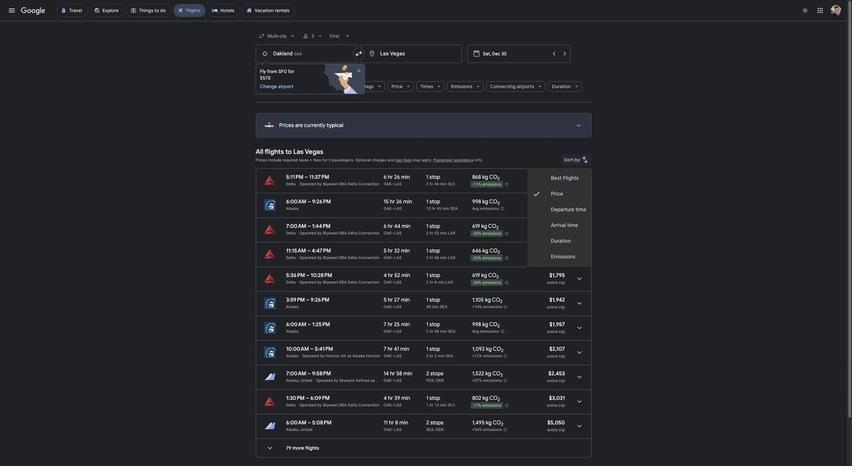 Task type: locate. For each thing, give the bounding box(es) containing it.
Arrival time: 5:41 PM. text field
[[315, 346, 333, 353]]

41
[[394, 346, 399, 353]]

1,092
[[472, 346, 485, 353]]

total duration 11 hr 8 min. element
[[384, 420, 426, 428]]

1 stop flight. element for 5 hr 32 min
[[426, 248, 440, 256]]

,
[[434, 379, 435, 383], [434, 428, 435, 433]]

1 avg from the top
[[472, 207, 479, 211]]

1795 us dollars text field left flight details. leaves oakland international airport at 5:36 pm on saturday, december 30 and arrives at harry reid international airport at 10:28 pm on saturday, december 30. icon
[[550, 273, 565, 279]]

4 1 stop flight. element from the top
[[426, 248, 440, 256]]

for inside all flights to las vegas "main content"
[[322, 158, 328, 163]]

4 operated by skywest dba delta connection from the top
[[300, 280, 380, 285]]

entire for 5 hr 32 min
[[547, 256, 558, 261]]

stops
[[430, 371, 444, 378], [430, 420, 444, 427]]

las inside 15 hr 26 min oak – las
[[394, 207, 402, 211]]

slc inside 1 stop 2 hr 46 min slc
[[448, 182, 455, 187]]

0 vertical spatial 6:00 am
[[286, 199, 306, 205]]

leaves oakland international airport at 3:59 pm on saturday, december 30 and arrives at harry reid international airport at 9:26 pm on saturday, december 30. element
[[286, 297, 329, 304]]

0 vertical spatial  image
[[297, 182, 298, 187]]

3:59 pm – 9:26 pm alaska
[[286, 297, 329, 310]]

1 horizontal spatial prices
[[279, 122, 294, 129]]

sort
[[564, 157, 573, 163]]

avg emissions down -11% emissions
[[472, 207, 499, 211]]

close image
[[356, 68, 362, 73]]

from
[[267, 69, 277, 74]]

0 vertical spatial 7
[[384, 322, 387, 328]]

5 operated by skywest dba delta connection from the top
[[300, 404, 380, 408]]

connection left 6 hr 44 min oak – las
[[359, 231, 380, 236]]

9 entire from the top
[[547, 404, 558, 408]]

lax right 53
[[448, 231, 456, 236]]

619 for 4 hr 52 min
[[472, 273, 480, 279]]

1 -36% emissions from the top
[[473, 232, 501, 236]]

min right 27
[[401, 297, 410, 304]]

sea right 45
[[451, 207, 458, 211]]

1 vertical spatial 7
[[384, 346, 387, 353]]

8 entire from the top
[[547, 379, 558, 384]]

operated by skywest dba delta connection down arrival time: 6:09 pm. text field
[[300, 404, 380, 408]]

25
[[394, 322, 400, 328]]

Arrival time: 6:09 PM. text field
[[310, 396, 330, 402]]

0 vertical spatial alaska,
[[286, 379, 300, 383]]

trip for 7 hr 25 min
[[559, 330, 565, 335]]

11:15 am – 4:47 pm
[[286, 248, 331, 255]]

kg inside 646 kg co 2
[[483, 248, 488, 255]]

1 619 kg co 2 from the top
[[472, 223, 499, 231]]

 image
[[297, 182, 298, 187], [297, 231, 298, 236], [297, 280, 298, 285]]

6 las from the top
[[394, 305, 402, 310]]

2 $1,795 entire trip from the top
[[547, 273, 565, 285]]

1 7:00 am from the top
[[286, 223, 306, 230]]

leaves oakland international airport at 1:30 pm on saturday, december 30 and arrives at harry reid international airport at 6:09 pm on saturday, december 30. element
[[286, 396, 330, 402]]

1  image from the top
[[297, 182, 298, 187]]

– down total duration 6 hr 26 min. element
[[392, 182, 394, 187]]

0 vertical spatial ,
[[434, 379, 435, 383]]

– down 32
[[392, 256, 394, 260]]

departure
[[551, 207, 575, 213]]

1 vertical spatial duration
[[551, 238, 571, 244]]

$1,795 entire trip for 646
[[547, 248, 565, 261]]

entire inside $3,031 entire trip
[[547, 404, 558, 408]]

1:30 pm
[[286, 396, 305, 402]]

0 vertical spatial as
[[347, 354, 352, 359]]

1  image from the top
[[297, 256, 298, 260]]

5 connection from the top
[[359, 404, 380, 408]]

3 1 stop flight. element from the top
[[426, 223, 440, 231]]

48
[[426, 305, 431, 310]]

– right departure time: 5:36 pm. text box
[[306, 273, 310, 279]]

4 entire from the top
[[547, 281, 558, 285]]

stop inside 1 stop 10 hr 45 min sea
[[430, 199, 440, 205]]

leaves oakland international airport at 6:00 am on saturday, december 30 and arrives at harry reid international airport at 9:26 pm on saturday, december 30. element
[[286, 199, 331, 205]]

1 vertical spatial 7:00 am
[[286, 371, 306, 378]]

kg up +14% emissions
[[485, 297, 491, 304]]

3 6:00 am from the top
[[286, 420, 306, 427]]

, for 11 hr 8 min
[[434, 428, 435, 433]]

1 stop flight. element
[[426, 174, 440, 182], [426, 199, 440, 206], [426, 223, 440, 231], [426, 248, 440, 256], [426, 273, 440, 280], [426, 297, 440, 305], [426, 322, 440, 329], [426, 346, 440, 354], [426, 396, 440, 403]]

1 vertical spatial emissions
[[551, 254, 576, 260]]

1:30 pm – 6:09 pm
[[286, 396, 330, 402]]

skywest for 6:09 pm
[[323, 404, 338, 408]]

entire for 5 hr 27 min
[[547, 305, 558, 310]]

layover (1 of 1) is a 2 hr 46 min layover at salt lake city international airport in salt lake city. element
[[426, 182, 469, 187]]

connection for 6 hr 26 min
[[359, 182, 380, 187]]

operated for 4:47 pm
[[300, 256, 316, 260]]

1 4 from the top
[[384, 273, 387, 279]]

2 avg from the top
[[472, 330, 479, 334]]

0 vertical spatial 5
[[384, 248, 387, 255]]

0 vertical spatial -36% emissions
[[473, 232, 501, 236]]

3 inside 1 stop 3 hr 53 min lax
[[426, 231, 429, 236]]

co for 11 hr 8 min
[[493, 420, 501, 427]]

10 entire from the top
[[547, 428, 558, 433]]

emissions
[[483, 182, 501, 187], [480, 207, 499, 211], [483, 232, 501, 236], [483, 256, 501, 261], [483, 281, 501, 285], [483, 305, 502, 310], [480, 330, 499, 334], [483, 354, 502, 359], [483, 379, 502, 384], [483, 404, 501, 408], [483, 428, 502, 433]]

trip inside $1,942 entire trip
[[559, 305, 565, 310]]

6 oak from the top
[[384, 305, 392, 310]]

1 vertical spatial united
[[301, 428, 312, 433]]

2 oak from the top
[[384, 207, 392, 211]]

, for 14 hr 58 min
[[434, 379, 435, 383]]

total duration 7 hr 41 min. element
[[384, 346, 426, 354]]

6:00 am down 5:11 pm
[[286, 199, 306, 205]]

6 entire from the top
[[547, 330, 558, 335]]

1 vertical spatial 2 stops flight. element
[[426, 420, 444, 428]]

skywest for 1:44 pm
[[323, 231, 338, 236]]

2 up +14% emissions
[[500, 299, 503, 305]]

Arrival time: 1:25 PM. text field
[[312, 322, 330, 328]]

0 vertical spatial 998
[[472, 199, 481, 205]]

Arrival time: 1:44 PM. text field
[[312, 223, 331, 230]]

1 vertical spatial -36% emissions
[[473, 281, 501, 285]]

las inside 5 hr 27 min oak – las
[[394, 305, 402, 310]]

998 kg co 2 down +14% emissions
[[472, 322, 500, 329]]

none search field containing add flight
[[256, 28, 592, 103]]

58
[[396, 371, 402, 378]]

co inside 802 kg co 2
[[490, 396, 498, 402]]

co inside 868 kg co 2
[[489, 174, 498, 181]]

None text field
[[360, 45, 462, 63]]

stop inside 1 stop 48 min sea
[[430, 297, 440, 304]]

all flights to las vegas
[[256, 148, 323, 156]]

6 1 stop flight. element from the top
[[426, 297, 440, 305]]

hr left "44"
[[388, 223, 393, 230]]

0 vertical spatial departure time: 6:00 am. text field
[[286, 199, 306, 205]]

stop for 5 hr 32 min
[[430, 248, 440, 255]]

15 hr 26 min oak – las
[[384, 199, 412, 211]]

sea inside 1 stop 10 hr 45 min sea
[[451, 207, 458, 211]]

1 inside 1 stop 2 hr 40 min sea
[[426, 322, 428, 328]]

co for 7 hr 41 min
[[493, 346, 501, 353]]

trip inside $1,180 entire trip
[[559, 182, 565, 187]]

2 stop from the top
[[430, 199, 440, 205]]

0 vertical spatial 26
[[394, 174, 400, 181]]

las down total duration 6 hr 26 min. element
[[394, 182, 402, 187]]

17%
[[474, 404, 481, 408]]

0 vertical spatial 46
[[435, 182, 439, 187]]

1 vertical spatial stops
[[430, 420, 444, 427]]

9:26 pm inside 6:00 am – 9:26 pm alaska
[[312, 199, 331, 205]]

6 stop from the top
[[430, 297, 440, 304]]

26 inside 15 hr 26 min oak – las
[[396, 199, 402, 205]]

total duration 6 hr 44 min. element
[[384, 223, 426, 231]]

entire
[[547, 182, 558, 187], [547, 207, 558, 212], [547, 256, 558, 261], [547, 281, 558, 285], [547, 305, 558, 310], [547, 330, 558, 335], [547, 355, 558, 359], [547, 379, 558, 384], [547, 404, 558, 408], [547, 428, 558, 433]]

sea
[[451, 207, 458, 211], [440, 305, 447, 310], [448, 330, 456, 334], [446, 354, 453, 359], [426, 428, 434, 433]]

4 - from the top
[[473, 281, 474, 285]]

5 entire from the top
[[547, 305, 558, 310]]

2453 US dollars text field
[[549, 371, 565, 378]]

1 vertical spatial 998
[[472, 322, 481, 328]]

2 619 kg co 2 from the top
[[472, 273, 499, 280]]

co down +14% emissions
[[489, 322, 498, 328]]

Departure time: 6:00 AM. text field
[[286, 199, 306, 205], [286, 420, 306, 427]]

by for 1:44 pm
[[317, 231, 322, 236]]

flight details. leaves oakland international airport at 7:00 am on saturday, december 30 and arrives at harry reid international airport at 9:58 pm on saturday, december 30. image
[[572, 370, 587, 385]]

5:08 pm
[[312, 420, 332, 427]]

min inside 1 stop 48 min sea
[[432, 305, 439, 310]]

hr down and
[[388, 174, 393, 181]]

-36% emissions for 4 hr 52 min
[[473, 281, 501, 285]]

for
[[288, 69, 294, 74], [322, 158, 328, 163]]

2 vertical spatial 6
[[435, 280, 437, 285]]

leaves oakland international airport at 11:15 am on saturday, december 30 and arrives at harry reid international airport at 4:47 pm on saturday, december 30. element
[[286, 248, 331, 255]]

las
[[394, 182, 402, 187], [394, 207, 402, 211], [394, 231, 402, 236], [394, 256, 402, 260], [394, 280, 402, 285], [394, 305, 402, 310], [394, 330, 402, 334], [394, 354, 402, 359], [394, 379, 402, 383], [394, 404, 402, 408], [394, 428, 402, 433]]

las for 4 hr 39 min
[[394, 404, 402, 408]]

2 stops sea , den
[[426, 420, 444, 433]]

1 1795 us dollars text field from the top
[[550, 248, 565, 255]]

2 2 stops flight. element from the top
[[426, 420, 444, 428]]

alaska down 10:00 am
[[286, 354, 299, 359]]

kg up '+54% emissions'
[[486, 420, 492, 427]]

-36% emissions for 6 hr 44 min
[[473, 232, 501, 236]]

departure time: 7:00 am. text field up the 11:15 am text field
[[286, 223, 306, 230]]

4 trip from the top
[[559, 281, 565, 285]]

oak for 6 hr 44 min
[[384, 231, 392, 236]]

more details image
[[571, 118, 587, 134]]

0 vertical spatial united
[[301, 379, 312, 383]]

leaves oakland international airport at 6:00 am on saturday, december 30 and arrives at harry reid international airport at 1:25 pm on saturday, december 30. element
[[286, 322, 330, 328]]

operated down leaves oakland international airport at 5:36 pm on saturday, december 30 and arrives at harry reid international airport at 10:28 pm on saturday, december 30. element in the bottom of the page
[[300, 280, 316, 285]]

5 - from the top
[[473, 404, 474, 408]]

operated for 1:44 pm
[[300, 231, 316, 236]]

1 fees from the left
[[313, 158, 321, 163]]

oak inside 4 hr 52 min oak – las
[[384, 280, 392, 285]]

4 connection from the top
[[359, 280, 380, 285]]

1 vertical spatial prices
[[256, 158, 267, 163]]

for right sfo
[[288, 69, 294, 74]]

1 up layover (1 of 1) is a 2 hr 46 min layover at los angeles international airport in los angeles. element
[[426, 248, 428, 255]]

3 entire from the top
[[547, 256, 558, 261]]

0 vertical spatial emissions
[[451, 84, 473, 90]]

15
[[384, 199, 389, 205]]

8 1 stop flight. element from the top
[[426, 346, 440, 354]]

7:00 am up the 11:15 am text field
[[286, 223, 306, 230]]

typical
[[327, 122, 343, 129]]

min up 1 stop 10 hr 45 min sea
[[440, 182, 447, 187]]

airlines down operated by horizon air as alaska horizon
[[356, 379, 370, 383]]

2 stops flight. element for 11 hr 8 min
[[426, 420, 444, 428]]

Arrival time: 9:26 PM. text field
[[312, 199, 331, 205]]

619 kg co 2 for 4 hr 52 min
[[472, 273, 499, 280]]

oak for 11 hr 8 min
[[384, 428, 392, 433]]

0 horizontal spatial all
[[256, 148, 263, 156]]

0 vertical spatial 998 kg co 2
[[472, 199, 500, 206]]

1 horizontal spatial for
[[322, 158, 328, 163]]

entire down 2453 us dollars text box
[[547, 379, 558, 384]]

$1,795
[[550, 223, 565, 230], [550, 248, 565, 255], [550, 273, 565, 279]]

0 vertical spatial 6
[[384, 174, 387, 181]]

1 dba from the top
[[339, 182, 347, 187]]

entire down $1,957
[[547, 330, 558, 335]]

oak for 5 hr 32 min
[[384, 256, 392, 260]]

stops inside 2 stops sea , den
[[430, 420, 444, 427]]

stop for 7 hr 25 min
[[430, 322, 440, 328]]

0 horizontal spatial flights
[[265, 148, 284, 156]]

0 vertical spatial 2 stops flight. element
[[426, 371, 444, 379]]

, inside 2 stops sea , den
[[434, 428, 435, 433]]

hr inside 6 hr 44 min oak – las
[[388, 223, 393, 230]]

1,105
[[472, 297, 484, 304]]

Departure time: 3:59 PM. text field
[[286, 297, 305, 304]]

0 vertical spatial time
[[576, 207, 586, 213]]

1 5 from the top
[[384, 248, 387, 255]]

united down 7:00 am – 9:58 pm
[[301, 379, 312, 383]]

lax
[[448, 231, 456, 236], [448, 256, 456, 260], [446, 280, 453, 285]]

leaves oakland international airport at 5:11 pm on saturday, december 30 and arrives at harry reid international airport at 11:37 pm on saturday, december 30. element
[[286, 174, 329, 181]]

13
[[435, 404, 439, 408]]

26
[[394, 174, 400, 181], [396, 199, 402, 205]]

leaves oakland international airport at 7:00 am on saturday, december 30 and arrives at harry reid international airport at 9:58 pm on saturday, december 30. element
[[286, 371, 331, 378]]

1 vertical spatial  image
[[297, 404, 298, 408]]

operated by skywest dba delta connection down 4:47 pm
[[300, 256, 380, 260]]

connection
[[359, 182, 380, 187], [359, 231, 380, 236], [359, 256, 380, 260], [359, 280, 380, 285], [359, 404, 380, 408]]

1 vertical spatial ,
[[434, 428, 435, 433]]

None text field
[[256, 45, 358, 63]]

10:00 am – 5:41 pm
[[286, 346, 333, 353]]

operated down leaves oakland international airport at 1:30 pm on saturday, december 30 and arrives at harry reid international airport at 6:09 pm on saturday, december 30. element
[[300, 404, 316, 408]]

6:00 am
[[286, 199, 306, 205], [286, 322, 306, 328], [286, 420, 306, 427]]

trip inside $5,050 entire trip
[[559, 428, 565, 433]]

9 1 stop flight. element from the top
[[426, 396, 440, 403]]

53
[[435, 231, 439, 236]]

Arrival time: 4:47 PM. text field
[[312, 248, 331, 255]]

operated by skywest dba delta connection for 1:44 pm
[[300, 231, 380, 236]]

7 entire from the top
[[547, 355, 558, 359]]

las for 5 hr 32 min
[[394, 256, 402, 260]]

3 1 from the top
[[426, 223, 428, 230]]

2 stops pdx , den
[[426, 371, 444, 383]]

1 vertical spatial 4
[[384, 396, 387, 402]]

2 36% from the top
[[474, 281, 481, 285]]

3
[[312, 33, 314, 39], [329, 158, 331, 163], [426, 231, 429, 236], [426, 354, 429, 359]]

min inside 11 hr 8 min oak – las
[[399, 420, 408, 427]]

0 horizontal spatial prices
[[256, 158, 267, 163]]

619 for 6 hr 44 min
[[472, 223, 480, 230]]

kg inside the 1,105 kg co 2
[[485, 297, 491, 304]]

1 vertical spatial departure time: 6:00 am. text field
[[286, 420, 306, 427]]

0 vertical spatial all
[[268, 84, 274, 90]]

1 vertical spatial slc
[[448, 404, 455, 408]]

Departure time: 5:11 PM. text field
[[286, 174, 303, 181]]

co inside 646 kg co 2
[[490, 248, 498, 255]]

7 inside 7 hr 25 min oak – las
[[384, 322, 387, 328]]

add flight button
[[256, 68, 293, 79]]

emissions down 868 kg co 2
[[483, 182, 501, 187]]

7:00 am
[[286, 223, 306, 230], [286, 371, 306, 378]]

1795 us dollars text field for 646
[[550, 248, 565, 255]]

may
[[413, 158, 420, 163]]

1 vertical spatial flights
[[305, 446, 319, 452]]

26 inside "6 hr 26 min oak – las"
[[394, 174, 400, 181]]

9:26 pm for 6:00 am
[[312, 199, 331, 205]]

connection down operated by skywest airlines as alaska skywest
[[359, 404, 380, 408]]

5:41 pm
[[315, 346, 333, 353]]

1 stop 2 hr 46 min slc
[[426, 174, 455, 187]]

flight details. leaves oakland international airport at 10:00 am on saturday, december 30 and arrives at harry reid international airport at 5:41 pm on saturday, december 30. image
[[572, 345, 587, 361]]

0 vertical spatial 36%
[[474, 232, 481, 236]]

swap origin and destination. image
[[355, 50, 363, 58]]

10 las from the top
[[394, 404, 402, 408]]

0 vertical spatial  image
[[297, 256, 298, 260]]

flight details. leaves oakland international airport at 3:59 pm on saturday, december 30 and arrives at harry reid international airport at 9:26 pm on saturday, december 30. image
[[572, 296, 587, 312]]

1 inside 1 stop 3 hr 53 min lax
[[426, 223, 428, 230]]

dba for 5:11 pm – 11:37 pm
[[339, 182, 347, 187]]

1 vertical spatial all
[[256, 148, 263, 156]]

1 horizontal spatial as
[[371, 379, 375, 383]]

1 connection from the top
[[359, 182, 380, 187]]

Departure time: 5:36 PM. text field
[[286, 273, 305, 279]]

min inside 5 hr 27 min oak – las
[[401, 297, 410, 304]]

0 horizontal spatial as
[[347, 354, 352, 359]]

9 oak from the top
[[384, 379, 392, 383]]

2 las from the top
[[394, 207, 402, 211]]

1 horizontal spatial emissions
[[551, 254, 576, 260]]

lax inside 1 stop 3 hr 53 min lax
[[448, 231, 456, 236]]

26 for 6
[[394, 174, 400, 181]]

1 horizontal spatial price
[[551, 191, 563, 197]]

all for all filters
[[268, 84, 274, 90]]

998 kg co 2 for $1,464
[[472, 199, 500, 206]]

2 horizon from the left
[[366, 354, 381, 359]]

– down total duration 15 hr 26 min. element
[[392, 207, 394, 211]]

connection left 4 hr 52 min oak – las
[[359, 280, 380, 285]]

1464 US dollars text field
[[549, 199, 565, 205]]

oak for 7 hr 25 min
[[384, 330, 392, 334]]

$1,795 for 646
[[550, 248, 565, 255]]

1 vertical spatial 619
[[472, 273, 480, 279]]

all left to
[[256, 148, 263, 156]]

9 las from the top
[[394, 379, 402, 383]]

2 46 from the top
[[435, 256, 439, 260]]

2 departure time: 7:00 am. text field from the top
[[286, 371, 306, 378]]

0 vertical spatial for
[[288, 69, 294, 74]]

1 vertical spatial 6
[[384, 223, 387, 230]]

trip for 15 hr 26 min
[[559, 207, 565, 212]]

as for 14 hr 58 min
[[371, 379, 375, 383]]

min inside 6 hr 44 min oak – las
[[402, 223, 411, 230]]

connection for 4 hr 39 min
[[359, 404, 380, 408]]

1 alaska, from the top
[[286, 379, 300, 383]]

Departure time: 7:00 AM. text field
[[286, 223, 306, 230], [286, 371, 306, 378]]

– right departure time: 3:59 pm. text field
[[306, 297, 309, 304]]

oak inside 7 hr 41 min oak – las
[[384, 354, 392, 359]]

las down 8
[[394, 428, 402, 433]]

998 kg co 2 down -11% emissions
[[472, 199, 500, 206]]

2 dba from the top
[[339, 231, 347, 236]]

trip down "best flights"
[[559, 182, 565, 187]]

6 left "44"
[[384, 223, 387, 230]]

sea for 7 hr 41 min
[[446, 354, 453, 359]]

2 avg emissions from the top
[[472, 330, 499, 334]]

2 up pdx on the right bottom of page
[[426, 371, 429, 378]]

2 fees from the left
[[404, 158, 412, 163]]

horizon
[[326, 354, 340, 359], [366, 354, 381, 359]]

802
[[472, 396, 481, 402]]

trip left flight details. leaves oakland international airport at 5:36 pm on saturday, december 30 and arrives at harry reid international airport at 10:28 pm on saturday, december 30. icon
[[559, 281, 565, 285]]

0 vertical spatial airlines
[[329, 84, 346, 90]]

1 operated by skywest dba delta connection from the top
[[300, 182, 380, 187]]

trip inside $1,464 entire trip
[[559, 207, 565, 212]]

4 inside the 4 hr 39 min oak – las
[[384, 396, 387, 402]]

by for 11:37 pm
[[317, 182, 322, 187]]

2 619 from the top
[[472, 273, 480, 279]]

1 vertical spatial alaska,
[[286, 428, 300, 433]]

0 vertical spatial flights
[[265, 148, 284, 156]]

0 horizontal spatial fees
[[313, 158, 321, 163]]

emissions
[[451, 84, 473, 90], [551, 254, 576, 260]]

1795 US dollars text field
[[550, 248, 565, 255], [550, 273, 565, 279]]

total duration 14 hr 58 min. element
[[384, 371, 426, 379]]

layover (1 of 1) is a 10 hr 45 min layover at seattle-tacoma international airport in seattle. element
[[426, 206, 469, 212]]

co inside 1,522 kg co 2
[[492, 371, 501, 378]]

998 kg co 2 for $1,957
[[472, 322, 500, 329]]

7 1 from the top
[[426, 322, 428, 328]]

$2,453
[[549, 371, 565, 378]]

2 stops flight. element up pdx on the right bottom of page
[[426, 371, 444, 379]]

1 departure time: 6:00 am. text field from the top
[[286, 199, 306, 205]]

8 las from the top
[[394, 354, 402, 359]]

sea inside 1 stop 48 min sea
[[440, 305, 447, 310]]

entire inside $1,942 entire trip
[[547, 305, 558, 310]]

1 1 stop flight. element from the top
[[426, 174, 440, 182]]

entire for 14 hr 58 min
[[547, 379, 558, 384]]

las inside 7 hr 41 min oak – las
[[394, 354, 402, 359]]

1 vertical spatial 998 kg co 2
[[472, 322, 500, 329]]

Arrival time: 9:26 PM. text field
[[311, 297, 329, 304]]

emissions up flight details. leaves oakland international airport at 5:36 pm on saturday, december 30 and arrives at harry reid international airport at 10:28 pm on saturday, december 30. icon
[[551, 254, 576, 260]]

kg up -11% emissions
[[482, 174, 488, 181]]

6:00 am inside 6:00 am – 9:26 pm alaska
[[286, 199, 306, 205]]

alaska down departure time: 6:00 am. text field
[[286, 330, 299, 334]]

11 oak from the top
[[384, 428, 392, 433]]

add flight
[[264, 71, 285, 76]]

None field
[[256, 30, 298, 42], [327, 30, 354, 42], [256, 30, 298, 42], [327, 30, 354, 42]]

2 alaska, from the top
[[286, 428, 300, 433]]

stop for 6 hr 26 min
[[430, 174, 440, 181]]

1 trip from the top
[[559, 182, 565, 187]]

$1,180
[[550, 174, 565, 181]]

6 hr 44 min oak – las
[[384, 223, 411, 236]]

2 1 from the top
[[426, 199, 428, 205]]

operated by skywest dba delta connection
[[300, 182, 380, 187], [300, 231, 380, 236], [300, 256, 380, 260], [300, 280, 380, 285], [300, 404, 380, 408]]

3  image from the top
[[297, 280, 298, 285]]

1 vertical spatial time
[[568, 222, 578, 229]]

passenger assistance button
[[433, 158, 474, 163]]

oak inside 6 hr 44 min oak – las
[[384, 231, 392, 236]]

3 operated by skywest dba delta connection from the top
[[300, 256, 380, 260]]

-36% emissions up the 1,105 kg co 2
[[473, 281, 501, 285]]

all inside "main content"
[[256, 148, 263, 156]]

by for 4:47 pm
[[317, 256, 322, 260]]

sea up layover (1 of 2) is a 6 hr 54 min layover at portland international airport in portland. layover (2 of 2) is a 1 hr 43 min layover at denver international airport in denver. element
[[446, 354, 453, 359]]

lax up 1 stop 2 hr 6 min lax at right
[[448, 256, 456, 260]]

kg inside 868 kg co 2
[[482, 174, 488, 181]]

$1,957 entire trip
[[547, 322, 565, 335]]

1 inside 1 stop 10 hr 45 min sea
[[426, 199, 428, 205]]

- for 6 hr 44 min
[[473, 232, 474, 236]]

1 down apply.
[[426, 174, 428, 181]]

leaves oakland international airport at 10:00 am on saturday, december 30 and arrives at harry reid international airport at 5:41 pm on saturday, december 30. element
[[286, 346, 333, 353]]

1 stop from the top
[[430, 174, 440, 181]]

connection down prices include required taxes + fees for 3 passengers. optional charges and bag fees may apply. passenger assistance
[[359, 182, 380, 187]]

$5,050
[[548, 420, 565, 427]]

flights up the include
[[265, 148, 284, 156]]

1 stop 2 hr 6 min lax
[[426, 273, 453, 285]]

as for 7 hr 41 min
[[347, 354, 352, 359]]

2 entire from the top
[[547, 207, 558, 212]]

co up +14% emissions
[[492, 297, 500, 304]]

9 trip from the top
[[559, 404, 565, 408]]

flight details. leaves oakland international airport at 6:00 am on saturday, december 30 and arrives at harry reid international airport at 5:08 pm on saturday, december 30. image
[[572, 419, 587, 435]]

- for 4 hr 52 min
[[473, 281, 474, 285]]

2 vertical spatial  image
[[297, 280, 298, 285]]

change appearance image
[[797, 3, 813, 18]]

11 las from the top
[[394, 428, 402, 433]]

oak inside 7 hr 25 min oak – las
[[384, 330, 392, 334]]

2 stops flight. element
[[426, 371, 444, 379], [426, 420, 444, 428]]

min inside 1 stop 2 hr 46 min slc
[[440, 182, 447, 187]]

1 stop flight. element up 53
[[426, 223, 440, 231]]

1 vertical spatial 5
[[384, 297, 387, 304]]

1 vertical spatial $1,795 entire trip
[[547, 273, 565, 285]]

0 vertical spatial price
[[392, 84, 403, 90]]

1 horizontal spatial airlines
[[356, 379, 370, 383]]

0 vertical spatial prices
[[279, 122, 294, 129]]

flight details. leaves oakland international airport at 1:30 pm on saturday, december 30 and arrives at harry reid international airport at 6:09 pm on saturday, december 30. image
[[572, 394, 587, 410]]

- for 5 hr 32 min
[[473, 256, 474, 261]]

2107 US dollars text field
[[550, 346, 565, 353]]

min right "13"
[[440, 404, 447, 408]]

2  image from the top
[[297, 231, 298, 236]]

oak for 15 hr 26 min
[[384, 207, 392, 211]]

price inside radio item
[[551, 191, 563, 197]]

1 horizontal spatial all
[[268, 84, 274, 90]]

1 las from the top
[[394, 182, 402, 187]]

0 vertical spatial 4
[[384, 273, 387, 279]]

departure time: 6:00 am. text field down "1:30 pm" text field
[[286, 420, 306, 427]]

total duration 5 hr 27 min. element
[[384, 297, 426, 305]]

5 left 27
[[384, 297, 387, 304]]

1 vertical spatial departure time: 7:00 am. text field
[[286, 371, 306, 378]]

$5,050 entire trip
[[547, 420, 565, 433]]

– inside 11 hr 8 min oak – las
[[392, 428, 394, 433]]

1 vertical spatial as
[[371, 379, 375, 383]]

arrival
[[551, 222, 566, 229]]

0 vertical spatial departure time: 7:00 am. text field
[[286, 223, 306, 230]]

layover (1 of 1) is a 2 hr 46 min layover at los angeles international airport in los angeles. element
[[426, 256, 469, 261]]

connecting airports
[[490, 84, 534, 90]]

trip down $1,957
[[559, 330, 565, 335]]

2 down total duration 5 hr 32 min. element
[[426, 256, 429, 260]]

kg for 4 hr 52 min
[[481, 273, 487, 279]]

best flights
[[551, 175, 579, 181]]

1 stops from the top
[[430, 371, 444, 378]]

kg for 11 hr 8 min
[[486, 420, 492, 427]]

1,495
[[472, 420, 485, 427]]

 image
[[297, 256, 298, 260], [297, 404, 298, 408]]

1 for 5 hr 27 min
[[426, 297, 428, 304]]

9:26 pm for 3:59 pm
[[311, 297, 329, 304]]

price right bags popup button
[[392, 84, 403, 90]]

entire down $3,031
[[547, 404, 558, 408]]

5 1 from the top
[[426, 273, 428, 279]]

– left arrival time: 4:47 pm. "text field"
[[307, 248, 311, 255]]

1 vertical spatial for
[[322, 158, 328, 163]]

oak for 7 hr 41 min
[[384, 354, 392, 359]]

1 vertical spatial avg
[[472, 330, 479, 334]]

stop inside 1 stop 2 hr 46 min lax
[[430, 248, 440, 255]]

7 stop from the top
[[430, 322, 440, 328]]

7 trip from the top
[[559, 355, 565, 359]]

avg for 15 hr 26 min
[[472, 207, 479, 211]]

6 trip from the top
[[559, 330, 565, 335]]

0 vertical spatial 619
[[472, 223, 480, 230]]

trip for 11 hr 8 min
[[559, 428, 565, 433]]

7
[[384, 322, 387, 328], [384, 346, 387, 353]]

10 oak from the top
[[384, 404, 392, 408]]

layover (1 of 1) is a 3 hr 53 min layover at los angeles international airport in los angeles. element
[[426, 231, 469, 236]]

0 horizontal spatial airlines
[[329, 84, 346, 90]]

1 vertical spatial 9:26 pm
[[311, 297, 329, 304]]

$3,031
[[549, 396, 565, 402]]

fly from sfo for $570 change airport
[[260, 69, 294, 90]]

4 inside 4 hr 52 min oak – las
[[384, 273, 387, 279]]

1 vertical spatial price
[[551, 191, 563, 197]]

3 dba from the top
[[339, 256, 347, 260]]

46 up 1 stop 10 hr 45 min sea
[[435, 182, 439, 187]]

las for 11 hr 8 min
[[394, 428, 402, 433]]

2 vertical spatial 6:00 am
[[286, 420, 306, 427]]

las down 32
[[394, 256, 402, 260]]

duration button
[[548, 79, 582, 94]]

1 vertical spatial  image
[[297, 231, 298, 236]]

1 inside 1 stop 2 hr 46 min lax
[[426, 248, 428, 255]]

co for 5 hr 27 min
[[492, 297, 500, 304]]

7 1 stop flight. element from the top
[[426, 322, 440, 329]]

las inside 5 hr 32 min oak – las
[[394, 256, 402, 260]]

entire up $1,942
[[547, 281, 558, 285]]

las inside 4 hr 52 min oak – las
[[394, 280, 402, 285]]

emissions button
[[447, 79, 484, 94]]

avg for 7 hr 25 min
[[472, 330, 479, 334]]

5 1 stop flight. element from the top
[[426, 273, 440, 280]]

stop up "13"
[[430, 396, 440, 402]]

avg emissions
[[472, 207, 499, 211], [472, 330, 499, 334]]

7 oak from the top
[[384, 330, 392, 334]]

9:26 pm right departure time: 3:59 pm. text field
[[311, 297, 329, 304]]

$1,795 entire trip down $1,795 text box
[[547, 248, 565, 261]]

min right 32
[[401, 248, 410, 255]]

2 6:00 am from the top
[[286, 322, 306, 328]]

avg down the 11%
[[472, 207, 479, 211]]

2 inside 1 stop 2 hr 46 min slc
[[426, 182, 429, 187]]

1 vertical spatial avg emissions
[[472, 330, 499, 334]]

5 inside 5 hr 32 min oak – las
[[384, 248, 387, 255]]

5 las from the top
[[394, 280, 402, 285]]

1 stop flight. element for 4 hr 39 min
[[426, 396, 440, 403]]

6:00 am inside 6:00 am – 5:08 pm alaska, united
[[286, 420, 306, 427]]

3 connection from the top
[[359, 256, 380, 260]]

$2,107 entire trip
[[547, 346, 565, 359]]

alaska, down leaves oakland international airport at 6:00 am on saturday, december 30 and arrives at harry reid international airport at 5:08 pm on saturday, december 30. element
[[286, 428, 300, 433]]

36%
[[474, 232, 481, 236], [474, 281, 481, 285]]

0 horizontal spatial emissions
[[451, 84, 473, 90]]

6 1 from the top
[[426, 297, 428, 304]]

1 vertical spatial 46
[[435, 256, 439, 260]]

1 vertical spatial lax
[[448, 256, 456, 260]]

0 vertical spatial 9:26 pm
[[312, 199, 331, 205]]

0 vertical spatial avg emissions
[[472, 207, 499, 211]]

kg for 14 hr 58 min
[[486, 371, 491, 378]]

+14% emissions
[[472, 305, 502, 310]]

1 for 5 hr 32 min
[[426, 248, 428, 255]]

None search field
[[256, 28, 592, 103]]

oak down the 11 on the bottom left of page
[[384, 428, 392, 433]]

sea inside 2 stops sea , den
[[426, 428, 434, 433]]

1 36% from the top
[[474, 232, 481, 236]]

oak for 6 hr 26 min
[[384, 182, 392, 187]]

entire inside '$2,107 entire trip'
[[547, 355, 558, 359]]

las for 6 hr 26 min
[[394, 182, 402, 187]]

kg up '-17% emissions'
[[483, 396, 488, 402]]

1 horizontal spatial fees
[[404, 158, 412, 163]]

stop up 40
[[430, 322, 440, 328]]

entire down best
[[547, 182, 558, 187]]

operated down 10:00 am – 5:41 pm
[[302, 354, 319, 359]]

all for all flights to las vegas
[[256, 148, 263, 156]]

2
[[498, 176, 500, 182], [426, 182, 429, 187], [498, 201, 500, 206], [497, 225, 499, 231], [498, 250, 500, 256], [426, 256, 429, 260], [497, 275, 499, 280], [426, 280, 429, 285], [500, 299, 503, 305], [498, 324, 500, 329], [426, 330, 429, 334], [501, 348, 504, 354], [435, 354, 437, 359], [426, 371, 429, 378], [501, 373, 503, 379], [498, 398, 500, 403], [426, 420, 429, 427], [501, 422, 504, 428]]

las inside the 4 hr 39 min oak – las
[[394, 404, 402, 408]]

1 vertical spatial 26
[[396, 199, 402, 205]]

0 vertical spatial $1,795
[[550, 223, 565, 230]]

layover (1 of 1) is a 1 hr 13 min layover at salt lake city international airport in salt lake city. element
[[426, 403, 469, 408]]

5 for 5 hr 32 min
[[384, 248, 387, 255]]

1 vertical spatial airlines
[[356, 379, 370, 383]]

2 4 from the top
[[384, 396, 387, 402]]

den right pdx on the right bottom of page
[[436, 379, 444, 383]]

1 inside 1 stop 2 hr 6 min lax
[[426, 273, 428, 279]]

9:26 pm inside 3:59 pm – 9:26 pm alaska
[[311, 297, 329, 304]]

alaska
[[286, 207, 299, 211], [286, 305, 299, 310], [286, 330, 299, 334], [286, 354, 299, 359], [353, 354, 365, 359], [376, 379, 388, 383]]

emissions right times 'popup button'
[[451, 84, 473, 90]]

0 vertical spatial 7:00 am
[[286, 223, 306, 230]]

min inside 1 stop 2 hr 6 min lax
[[438, 280, 445, 285]]

trip inside $3,031 entire trip
[[559, 404, 565, 408]]

co up -11% emissions
[[489, 174, 498, 181]]

–
[[305, 174, 308, 181], [392, 182, 394, 187], [308, 199, 311, 205], [392, 207, 394, 211], [308, 223, 311, 230], [392, 231, 394, 236], [307, 248, 311, 255], [392, 256, 394, 260], [306, 273, 310, 279], [392, 280, 394, 285], [306, 297, 309, 304], [392, 305, 394, 310], [308, 322, 311, 328], [392, 330, 394, 334], [310, 346, 314, 353], [392, 354, 394, 359], [308, 371, 311, 378], [392, 379, 394, 383], [306, 396, 309, 402], [392, 404, 394, 408], [308, 420, 311, 427], [392, 428, 394, 433]]

 image down the 11:15 am text field
[[297, 256, 298, 260]]

0 vertical spatial $1,795 entire trip
[[547, 248, 565, 261]]

2 1795 us dollars text field from the top
[[550, 273, 565, 279]]

1795 US dollars text field
[[550, 223, 565, 230]]

+
[[310, 158, 312, 163]]

entire for 4 hr 39 min
[[547, 404, 558, 408]]

998
[[472, 199, 481, 205], [472, 322, 481, 328]]

currently
[[304, 122, 326, 129]]

sea inside 1 stop 3 hr 2 min sea
[[446, 354, 453, 359]]

0 vertical spatial stops
[[430, 371, 444, 378]]

0 vertical spatial 619 kg co 2
[[472, 223, 499, 231]]

1 stop 2 hr 40 min sea
[[426, 322, 456, 334]]

0 vertical spatial den
[[436, 379, 444, 383]]

0 horizontal spatial horizon
[[326, 354, 340, 359]]

Departure time: 11:15 AM. text field
[[286, 248, 306, 255]]

slc for 802
[[448, 404, 455, 408]]

kg up -33% emissions
[[483, 248, 488, 255]]

1 vertical spatial 1795 us dollars text field
[[550, 273, 565, 279]]

 image down 5:11 pm
[[297, 182, 298, 187]]

layover (1 of 1) is a 2 hr 40 min layover at seattle-tacoma international airport in seattle. element
[[426, 329, 469, 335]]

operated by skywest dba delta connection down 10:28 pm text field
[[300, 280, 380, 285]]

price inside popup button
[[392, 84, 403, 90]]

0 vertical spatial 1795 us dollars text field
[[550, 248, 565, 255]]

3 stop from the top
[[430, 223, 440, 230]]

oak inside 14 hr 58 min oak – las
[[384, 379, 392, 383]]

airports
[[517, 84, 534, 90]]

min inside 4 hr 52 min oak – las
[[401, 273, 410, 279]]

0 vertical spatial slc
[[448, 182, 455, 187]]

1 1 from the top
[[426, 174, 428, 181]]

connection left 5 hr 32 min oak – las
[[359, 256, 380, 260]]

7 for 7 hr 41 min
[[384, 346, 387, 353]]

1 vertical spatial 619 kg co 2
[[472, 273, 499, 280]]

oak down total duration 6 hr 44 min. element
[[384, 231, 392, 236]]

619 kg co 2 up 646 kg co 2 in the right bottom of the page
[[472, 223, 499, 231]]

0 horizontal spatial price
[[392, 84, 403, 90]]

oak inside 11 hr 8 min oak – las
[[384, 428, 392, 433]]

2  image from the top
[[297, 404, 298, 408]]

10 trip from the top
[[559, 428, 565, 433]]

1 vertical spatial 36%
[[474, 281, 481, 285]]

1 horizontal spatial horizon
[[366, 354, 381, 359]]

departure time: 6:00 am. text field for 5:08 pm
[[286, 420, 306, 427]]

– down "44"
[[392, 231, 394, 236]]

trip
[[559, 182, 565, 187], [559, 207, 565, 212], [559, 256, 565, 261], [559, 281, 565, 285], [559, 305, 565, 310], [559, 330, 565, 335], [559, 355, 565, 359], [559, 379, 565, 384], [559, 404, 565, 408], [559, 428, 565, 433]]

skywest for 11:37 pm
[[323, 182, 338, 187]]

skywest for 10:28 pm
[[323, 280, 338, 285]]

2 trip from the top
[[559, 207, 565, 212]]

1795 us dollars text field down $1,795 text box
[[550, 248, 565, 255]]

1 stop flight. element up 40
[[426, 322, 440, 329]]

slc
[[448, 182, 455, 187], [448, 404, 455, 408]]

$1,795 entire trip
[[547, 248, 565, 261], [547, 273, 565, 285]]

hr inside 15 hr 26 min oak – las
[[390, 199, 395, 205]]

1 stop 2 hr 46 min lax
[[426, 248, 456, 260]]

apply.
[[421, 158, 432, 163]]

1 - from the top
[[473, 182, 474, 187]]

hr up 1 stop 48 min sea
[[430, 280, 433, 285]]

las for 7 hr 25 min
[[394, 330, 402, 334]]

las down 27
[[394, 305, 402, 310]]

Arrival time: 11:37 PM. text field
[[309, 174, 329, 181]]

2 998 kg co 2 from the top
[[472, 322, 500, 329]]

14
[[384, 371, 389, 378]]

2 7:00 am from the top
[[286, 371, 306, 378]]

1 up 48
[[426, 297, 428, 304]]



Task type: vqa. For each thing, say whether or not it's contained in the screenshot.
the topmost "5"
yes



Task type: describe. For each thing, give the bounding box(es) containing it.
dba for 11:15 am – 4:47 pm
[[339, 256, 347, 260]]

co for 7 hr 25 min
[[489, 322, 498, 328]]

trip for 4 hr 52 min
[[559, 281, 565, 285]]

1 for 15 hr 26 min
[[426, 199, 428, 205]]

$1,180 entire trip
[[547, 174, 565, 187]]

2 inside 1 stop 3 hr 2 min sea
[[435, 354, 437, 359]]

emissions down the 1,105 kg co 2
[[483, 305, 502, 310]]

hr inside 7 hr 25 min oak – las
[[388, 322, 393, 328]]

+54% emissions
[[472, 428, 502, 433]]

6:00 am – 9:26 pm alaska
[[286, 199, 331, 211]]

Departure time: 10:00 AM. text field
[[286, 346, 309, 353]]

operated for 10:28 pm
[[300, 280, 316, 285]]

36% for 6 hr 44 min
[[474, 232, 481, 236]]

layover (1 of 1) is a 2 hr 6 min layover at los angeles international airport in los angeles. element
[[426, 280, 469, 285]]

1 stop 10 hr 45 min sea
[[426, 199, 458, 211]]

oak for 4 hr 39 min
[[384, 404, 392, 408]]

more
[[293, 446, 304, 452]]

and
[[388, 158, 395, 163]]

avg emissions for $1,957
[[472, 330, 499, 334]]

emissions inside popup button
[[451, 84, 473, 90]]

kg for 15 hr 26 min
[[482, 199, 488, 205]]

prices are currently typical
[[279, 122, 343, 129]]

2 inside 1 stop 2 hr 46 min lax
[[426, 256, 429, 260]]

stop for 15 hr 26 min
[[430, 199, 440, 205]]

4:47 pm
[[312, 248, 331, 255]]

operated by skywest dba delta connection for 10:28 pm
[[300, 280, 380, 285]]

– up "alaska, united"
[[308, 371, 311, 378]]

Arrival time: 5:08 PM. text field
[[312, 420, 332, 427]]

11:37 pm
[[309, 174, 329, 181]]

kg for 5 hr 27 min
[[485, 297, 491, 304]]

5 hr 32 min oak – las
[[384, 248, 410, 260]]

1 for 7 hr 41 min
[[426, 346, 428, 353]]

– inside 6 hr 44 min oak – las
[[392, 231, 394, 236]]

1 united from the top
[[301, 379, 312, 383]]

all filters button
[[256, 79, 293, 94]]

1 stop flight. element for 5 hr 27 min
[[426, 297, 440, 305]]

6 hr 26 min oak – las
[[384, 174, 410, 187]]

10
[[426, 207, 431, 211]]

emissions down 646 kg co 2 in the right bottom of the page
[[483, 256, 501, 261]]

868 kg co 2
[[472, 174, 500, 182]]

2 inside 802 kg co 2
[[498, 398, 500, 403]]

40
[[435, 330, 439, 334]]

– inside the 4 hr 39 min oak – las
[[392, 404, 394, 408]]

total duration 4 hr 52 min. element
[[384, 273, 426, 280]]

kg for 6 hr 26 min
[[482, 174, 488, 181]]

operated by skywest dba delta connection for 11:37 pm
[[300, 182, 380, 187]]

– inside 6:00 am – 9:26 pm alaska
[[308, 199, 311, 205]]

– inside 4 hr 52 min oak – las
[[392, 280, 394, 285]]

emissions up 646 kg co 2 in the right bottom of the page
[[483, 232, 501, 236]]

$2,107
[[550, 346, 565, 353]]

operated for 11:37 pm
[[300, 182, 316, 187]]

stop for 5 hr 27 min
[[430, 297, 440, 304]]

– inside 5 hr 27 min oak – las
[[392, 305, 394, 310]]

min inside 1 stop 3 hr 53 min lax
[[440, 231, 447, 236]]

8
[[395, 420, 398, 427]]

6:09 pm
[[310, 396, 330, 402]]

min inside 1 stop 2 hr 46 min lax
[[440, 256, 447, 260]]

1 for 4 hr 52 min
[[426, 273, 428, 279]]

– inside "6 hr 26 min oak – las"
[[392, 182, 394, 187]]

prices for prices are currently typical
[[279, 122, 294, 129]]

4 hr 52 min oak – las
[[384, 273, 410, 285]]

5050 US dollars text field
[[548, 420, 565, 427]]

802 kg co 2
[[472, 396, 500, 403]]

646 kg co 2
[[472, 248, 500, 256]]

min inside 1 stop 3 hr 2 min sea
[[438, 354, 445, 359]]

2 stops flight. element for 14 hr 58 min
[[426, 371, 444, 379]]

5:11 pm – 11:37 pm
[[286, 174, 329, 181]]

2 down -11% emissions
[[498, 201, 500, 206]]

+57%
[[472, 379, 482, 384]]

alaska inside 6:00 am – 9:26 pm alaska
[[286, 207, 299, 211]]

emissions down 802 kg co 2 on the bottom right of the page
[[483, 404, 501, 408]]

5:11 pm
[[286, 174, 303, 181]]

hr inside 1 stop 10 hr 45 min sea
[[432, 207, 436, 211]]

airlines button
[[325, 79, 357, 94]]

– left arrival time: 5:41 pm. text field
[[310, 346, 314, 353]]

skywest down air
[[339, 379, 355, 383]]

2 inside the 1,105 kg co 2
[[500, 299, 503, 305]]

1,105 kg co 2
[[472, 297, 503, 305]]

united inside 6:00 am – 5:08 pm alaska, united
[[301, 428, 312, 433]]

26 for 15
[[396, 199, 402, 205]]

bag fees button
[[396, 158, 412, 163]]

7 hr 25 min oak – las
[[384, 322, 410, 334]]

min inside 1 stop 1 hr 13 min slc
[[440, 404, 447, 408]]

operated by skywest dba delta connection for 4:47 pm
[[300, 256, 380, 260]]

1 stop 48 min sea
[[426, 297, 447, 310]]

$1,957
[[550, 322, 565, 328]]

hr inside 4 hr 52 min oak – las
[[388, 273, 393, 279]]

trip for 5 hr 32 min
[[559, 256, 565, 261]]

2 inside 1,495 kg co 2
[[501, 422, 504, 428]]

min inside the 4 hr 39 min oak – las
[[401, 396, 410, 402]]

are
[[295, 122, 303, 129]]

min inside 5 hr 32 min oak – las
[[401, 248, 410, 255]]

leaves oakland international airport at 6:00 am on saturday, december 30 and arrives at harry reid international airport at 5:08 pm on saturday, december 30. element
[[286, 420, 332, 427]]

– inside 6:00 am – 1:25 pm alaska
[[308, 322, 311, 328]]

sea for 7 hr 25 min
[[448, 330, 456, 334]]

alaska down '14'
[[376, 379, 388, 383]]

den for 14 hr 58 min
[[436, 379, 444, 383]]

stops for 14 hr 58 min
[[430, 371, 444, 378]]

times button
[[417, 79, 445, 94]]

total duration 6 hr 26 min. element
[[384, 174, 426, 182]]

– inside 5 hr 32 min oak – las
[[392, 256, 394, 260]]

5 hr 27 min oak – las
[[384, 297, 410, 310]]

operated down arrival time: 9:58 pm. text field
[[316, 379, 333, 383]]

1 $1,795 from the top
[[550, 223, 565, 230]]

hr inside "6 hr 26 min oak – las"
[[388, 174, 393, 181]]

to
[[285, 148, 292, 156]]

6 for 6 hr 26 min
[[384, 174, 387, 181]]

hr inside 1 stop 1 hr 13 min slc
[[430, 404, 433, 408]]

las for 14 hr 58 min
[[394, 379, 402, 383]]

2 inside 1 stop 2 hr 6 min lax
[[426, 280, 429, 285]]

emissions inside select your sort order. menu
[[551, 254, 576, 260]]

hr inside 14 hr 58 min oak – las
[[390, 371, 395, 378]]

1 for 4 hr 39 min
[[426, 396, 428, 402]]

duration inside select your sort order. menu
[[551, 238, 571, 244]]

oak for 14 hr 58 min
[[384, 379, 392, 383]]

min inside 7 hr 41 min oak – las
[[400, 346, 409, 353]]

1 stop 3 hr 2 min sea
[[426, 346, 453, 359]]

45
[[437, 207, 441, 211]]

entire for 7 hr 25 min
[[547, 330, 558, 335]]

oak for 5 hr 27 min
[[384, 305, 392, 310]]

change airport button
[[260, 83, 305, 90]]

optional
[[356, 158, 371, 163]]

lax for 5 hr 32 min
[[448, 256, 456, 260]]

bags
[[363, 84, 374, 90]]

time for departure time
[[576, 207, 586, 213]]

all flights to las vegas main content
[[256, 108, 592, 464]]

assistance
[[454, 158, 474, 163]]

-17% emissions
[[473, 404, 501, 408]]

5:36 pm
[[286, 273, 305, 279]]

– inside 7 hr 25 min oak – las
[[392, 330, 394, 334]]

las for 4 hr 52 min
[[394, 280, 402, 285]]

998 for 7 hr 25 min
[[472, 322, 481, 328]]

1 for 6 hr 26 min
[[426, 174, 428, 181]]

airlines inside popup button
[[329, 84, 346, 90]]

emissions down 1,495 kg co 2
[[483, 428, 502, 433]]

sfo
[[278, 69, 287, 74]]

– inside 3:59 pm – 9:26 pm alaska
[[306, 297, 309, 304]]

79 more flights image
[[262, 441, 278, 457]]

1795 us dollars text field for 619
[[550, 273, 565, 279]]

646
[[472, 248, 481, 255]]

las for 5 hr 27 min
[[394, 305, 402, 310]]

1 stop flight. element for 6 hr 44 min
[[426, 223, 440, 231]]

departure time: 6:00 am. text field for 9:26 pm
[[286, 199, 306, 205]]

hr inside 1 stop 2 hr 6 min lax
[[430, 280, 433, 285]]

10:00 am
[[286, 346, 309, 353]]

times
[[420, 84, 433, 90]]

– inside 15 hr 26 min oak – las
[[392, 207, 394, 211]]

Arrival time: 9:58 PM. text field
[[312, 371, 331, 378]]

52
[[394, 273, 400, 279]]

price radio item
[[528, 186, 592, 202]]

stop for 7 hr 41 min
[[430, 346, 440, 353]]

hr inside 1 stop 2 hr 46 min lax
[[430, 256, 433, 260]]

hr inside the 4 hr 39 min oak – las
[[388, 396, 393, 402]]

change
[[260, 84, 277, 90]]

for inside fly from sfo for $570 change airport
[[288, 69, 294, 74]]

hr inside 11 hr 8 min oak – las
[[389, 420, 394, 427]]

39
[[394, 396, 400, 402]]

7:00 am for 7:00 am – 1:44 pm
[[286, 223, 306, 230]]

total duration 5 hr 32 min. element
[[384, 248, 426, 256]]

868
[[472, 174, 481, 181]]

main menu image
[[8, 7, 16, 14]]

min inside 7 hr 25 min oak – las
[[401, 322, 410, 328]]

min inside 1 stop 10 hr 45 min sea
[[443, 207, 449, 211]]

hr inside 1 stop 2 hr 46 min slc
[[430, 182, 433, 187]]

stop for 4 hr 39 min
[[430, 396, 440, 402]]

1,495 kg co 2
[[472, 420, 504, 428]]

prices include required taxes + fees for 3 passengers. optional charges and bag fees may apply. passenger assistance
[[256, 158, 474, 163]]

1 stop flight. element for 4 hr 52 min
[[426, 273, 440, 280]]

6 for 6 hr 44 min
[[384, 223, 387, 230]]

hr inside 7 hr 41 min oak – las
[[388, 346, 393, 353]]

layover (1 of 1) is a 3 hr 2 min layover at seattle-tacoma international airport in seattle. element
[[426, 354, 469, 359]]

hr inside 1 stop 3 hr 53 min lax
[[430, 231, 433, 236]]

emissions down 1,522 kg co 2
[[483, 379, 502, 384]]

filters
[[275, 84, 287, 90]]

arrival time
[[551, 222, 578, 229]]

+12% emissions
[[472, 354, 502, 359]]

7:00 am for 7:00 am – 9:58 pm
[[286, 371, 306, 378]]

Departure text field
[[483, 45, 548, 63]]

– left 1:44 pm
[[308, 223, 311, 230]]

-33% emissions
[[473, 256, 501, 261]]

dba for 1:30 pm – 6:09 pm
[[339, 404, 347, 408]]

min inside 15 hr 26 min oak – las
[[403, 199, 412, 205]]

emissions up 1,092 kg co 2
[[480, 330, 499, 334]]

+14%
[[472, 305, 482, 310]]

- for 4 hr 39 min
[[473, 404, 474, 408]]

sort by: button
[[562, 152, 592, 168]]

vegas
[[305, 148, 323, 156]]

79 more flights
[[286, 446, 319, 452]]

co for 14 hr 58 min
[[492, 371, 501, 378]]

hr inside 1 stop 2 hr 40 min sea
[[430, 330, 433, 334]]

flight details. leaves oakland international airport at 6:00 am on saturday, december 30 and arrives at harry reid international airport at 1:25 pm on saturday, december 30. image
[[572, 321, 587, 336]]

add
[[264, 71, 273, 76]]

1,522 kg co 2
[[472, 371, 503, 379]]

dba for 5:36 pm – 10:28 pm
[[339, 280, 347, 285]]

operated by skywest dba delta connection for 6:09 pm
[[300, 404, 380, 408]]

1957 US dollars text field
[[550, 322, 565, 328]]

$1,464
[[549, 199, 565, 205]]

by for 10:28 pm
[[317, 280, 322, 285]]

kg for 6 hr 44 min
[[481, 223, 487, 230]]

alaska inside 3:59 pm – 9:26 pm alaska
[[286, 305, 299, 310]]

emissions down 1,092 kg co 2
[[483, 354, 502, 359]]

kg for 4 hr 39 min
[[483, 396, 488, 402]]

2 inside 646 kg co 2
[[498, 250, 500, 256]]

select your sort order. menu
[[528, 168, 592, 268]]

2 up 646 kg co 2 in the right bottom of the page
[[497, 225, 499, 231]]

46 for 6 hr 26 min
[[435, 182, 439, 187]]

passengers.
[[332, 158, 354, 163]]

total duration 15 hr 26 min. element
[[384, 199, 426, 206]]

1:44 pm
[[312, 223, 331, 230]]

emissions up the 1,105 kg co 2
[[483, 281, 501, 285]]

– right 1:30 pm
[[306, 396, 309, 402]]

1 stop flight. element for 7 hr 41 min
[[426, 346, 440, 354]]

airlines inside all flights to las vegas "main content"
[[356, 379, 370, 383]]

2 inside 1 stop 2 hr 40 min sea
[[426, 330, 429, 334]]

operated by skywest airlines as alaska skywest
[[316, 379, 405, 383]]

– inside 6:00 am – 5:08 pm alaska, united
[[308, 420, 311, 427]]

6 inside 1 stop 2 hr 6 min lax
[[435, 280, 437, 285]]

duration inside popup button
[[552, 84, 571, 90]]

leaves oakland international airport at 7:00 am on saturday, december 30 and arrives at harry reid international airport at 1:44 pm on saturday, december 30. element
[[286, 223, 331, 230]]

las for 6 hr 44 min
[[394, 231, 402, 236]]

min inside "6 hr 26 min oak – las"
[[401, 174, 410, 181]]

1 horizontal spatial flights
[[305, 446, 319, 452]]

2 inside "2 stops pdx , den"
[[426, 371, 429, 378]]

leaves oakland international airport at 5:36 pm on saturday, december 30 and arrives at harry reid international airport at 10:28 pm on saturday, december 30. element
[[286, 273, 332, 279]]

1 for 7 hr 25 min
[[426, 322, 428, 328]]

27
[[394, 297, 400, 304]]

co for 5 hr 32 min
[[490, 248, 498, 255]]

alaska, inside 6:00 am – 5:08 pm alaska, united
[[286, 428, 300, 433]]

oak for 4 hr 52 min
[[384, 280, 392, 285]]

loading results progress bar
[[0, 21, 847, 22]]

layover (1 of 2) is a 2 hr 57 min layover at seattle-tacoma international airport in seattle. layover (2 of 2) is a 1 hr 15 min layover at denver international airport in denver. element
[[426, 428, 469, 433]]

10 1 from the top
[[426, 404, 429, 408]]

kg for 7 hr 41 min
[[486, 346, 492, 353]]

Departure time: 6:00 AM. text field
[[286, 322, 306, 328]]

– inside 7 hr 41 min oak – las
[[392, 354, 394, 359]]

layover (1 of 2) is a 6 hr 54 min layover at portland international airport in portland. layover (2 of 2) is a 1 hr 43 min layover at denver international airport in denver. element
[[426, 379, 469, 384]]

5 for 5 hr 27 min
[[384, 297, 387, 304]]

flight details. leaves oakland international airport at 5:36 pm on saturday, december 30 and arrives at harry reid international airport at 10:28 pm on saturday, december 30. image
[[572, 271, 587, 287]]

6:00 am for 5:08 pm
[[286, 420, 306, 427]]

1 horizon from the left
[[326, 354, 340, 359]]

alaska inside 6:00 am – 1:25 pm alaska
[[286, 330, 299, 334]]

Arrival time: 10:28 PM. text field
[[311, 273, 332, 279]]

fly
[[260, 69, 266, 74]]

2 inside 868 kg co 2
[[498, 176, 500, 182]]

min inside 14 hr 58 min oak – las
[[404, 371, 412, 378]]

$1,942
[[550, 297, 565, 304]]

alaska right air
[[353, 354, 365, 359]]

skywest for 4:47 pm
[[323, 256, 338, 260]]

trip for 6 hr 26 min
[[559, 182, 565, 187]]

1 for 6 hr 44 min
[[426, 223, 428, 230]]

min inside 1 stop 2 hr 40 min sea
[[440, 330, 447, 334]]

+57% emissions
[[472, 379, 502, 384]]

3:59 pm
[[286, 297, 305, 304]]

$3,031 entire trip
[[547, 396, 565, 408]]

Departure time: 1:30 PM. text field
[[286, 396, 305, 402]]

2 down +14% emissions
[[498, 324, 500, 329]]

+12%
[[472, 354, 482, 359]]

2 inside 1,092 kg co 2
[[501, 348, 504, 354]]

hr inside 1 stop 3 hr 2 min sea
[[430, 354, 433, 359]]

1180 US dollars text field
[[550, 174, 565, 181]]

3 inside 1 stop 3 hr 2 min sea
[[426, 354, 429, 359]]

11
[[384, 420, 388, 427]]

total duration 4 hr 39 min. element
[[384, 396, 426, 403]]

3 inside popup button
[[312, 33, 314, 39]]

1942 US dollars text field
[[550, 297, 565, 304]]

layover (1 of 1) is a 48 min layover at seattle-tacoma international airport in seattle. element
[[426, 305, 469, 310]]

hr inside 5 hr 27 min oak – las
[[388, 297, 393, 304]]

required
[[283, 158, 298, 163]]

44
[[394, 223, 400, 230]]

stop for 6 hr 44 min
[[430, 223, 440, 230]]

price button
[[388, 79, 414, 94]]

3031 US dollars text field
[[549, 396, 565, 402]]

stop for 4 hr 52 min
[[430, 273, 440, 279]]

– right 5:11 pm text box
[[305, 174, 308, 181]]

total duration 7 hr 25 min. element
[[384, 322, 426, 329]]

1 stop flight. element for 15 hr 26 min
[[426, 199, 440, 206]]

2 down -33% emissions
[[497, 275, 499, 280]]

2 inside 2 stops sea , den
[[426, 420, 429, 427]]

den for 11 hr 8 min
[[436, 428, 444, 433]]

– inside 14 hr 58 min oak – las
[[392, 379, 394, 383]]

hr inside 5 hr 32 min oak – las
[[388, 248, 393, 255]]

2 inside 1,522 kg co 2
[[501, 373, 503, 379]]

 image for 5:36 pm
[[297, 280, 298, 285]]

emissions down -11% emissions
[[480, 207, 499, 211]]



